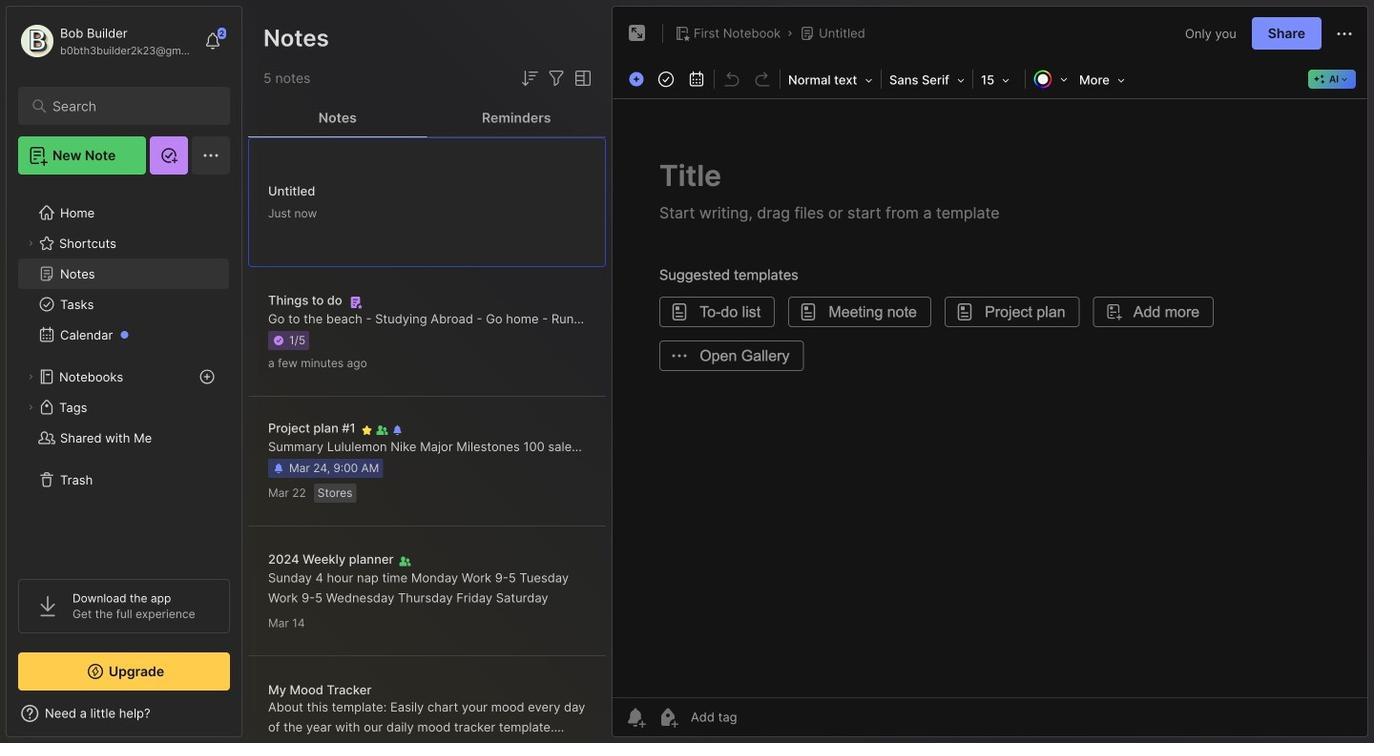 Task type: describe. For each thing, give the bounding box(es) containing it.
Insert field
[[624, 67, 651, 92]]

Add filters field
[[545, 67, 568, 90]]

tree inside main element
[[7, 186, 242, 562]]

More actions field
[[1334, 21, 1357, 45]]

task image
[[653, 66, 680, 93]]

expand tags image
[[25, 402, 36, 413]]

add tag image
[[657, 706, 680, 729]]

More field
[[1074, 67, 1131, 94]]

Note Editor text field
[[613, 98, 1368, 698]]

Search text field
[[53, 97, 205, 116]]

expand note image
[[626, 22, 649, 45]]

none search field inside main element
[[53, 95, 205, 117]]

note window element
[[612, 6, 1369, 743]]

calendar event image
[[684, 66, 710, 93]]



Task type: locate. For each thing, give the bounding box(es) containing it.
add filters image
[[545, 67, 568, 90]]

Account field
[[18, 22, 195, 60]]

Add tag field
[[689, 709, 832, 726]]

Heading level field
[[783, 67, 879, 94]]

Font family field
[[884, 67, 971, 94]]

Font color field
[[1028, 66, 1074, 93]]

click to collapse image
[[241, 708, 255, 731]]

View options field
[[568, 67, 595, 90]]

Font size field
[[976, 67, 1023, 94]]

None search field
[[53, 95, 205, 117]]

add a reminder image
[[624, 706, 647, 729]]

Sort options field
[[518, 67, 541, 90]]

WHAT'S NEW field
[[7, 699, 242, 729]]

expand notebooks image
[[25, 371, 36, 383]]

tree
[[7, 186, 242, 562]]

tab list
[[248, 99, 606, 137]]

main element
[[0, 0, 248, 744]]

more actions image
[[1334, 22, 1357, 45]]



Task type: vqa. For each thing, say whether or not it's contained in the screenshot.
Registered:
no



